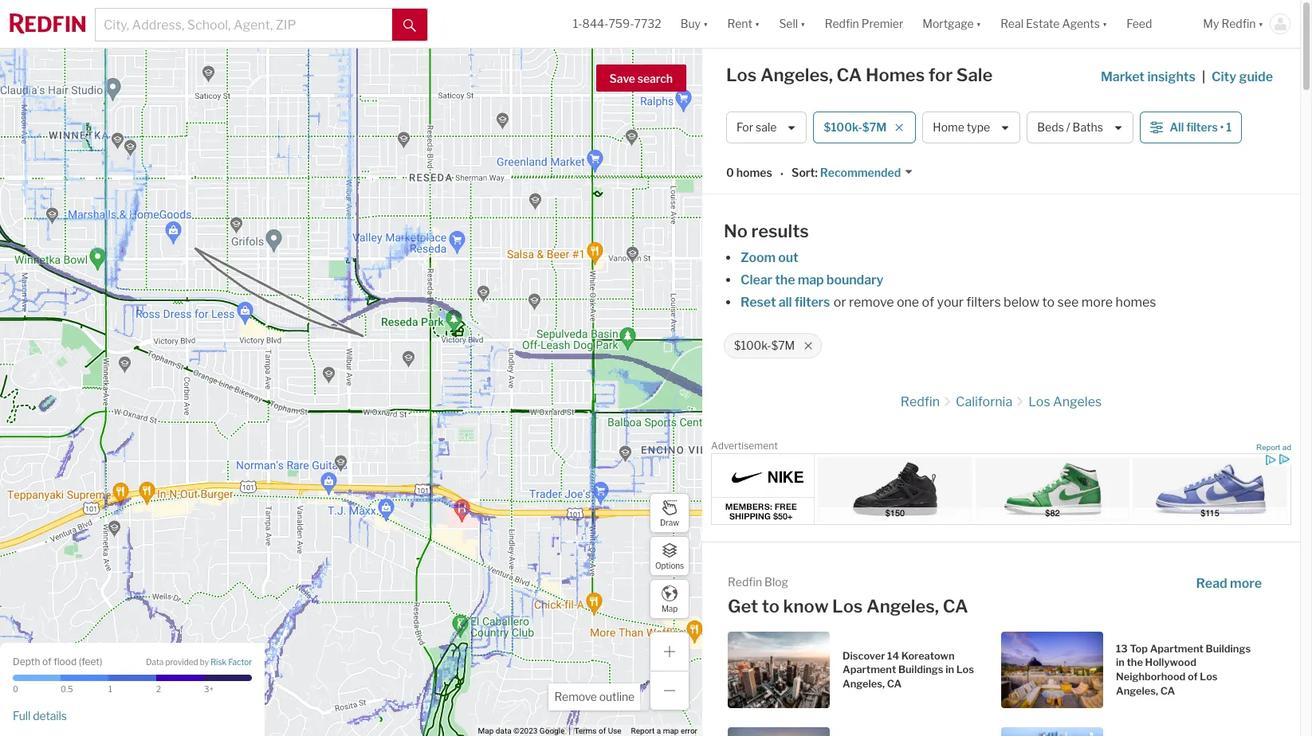 Task type: locate. For each thing, give the bounding box(es) containing it.
angeles, inside 'discover 14 koreatown apartment buildings in los angeles, ca'
[[843, 678, 885, 690]]

4 ▾ from the left
[[976, 17, 981, 31]]

get
[[728, 596, 758, 617]]

homes down 'for sale'
[[736, 166, 772, 180]]

of left use in the left of the page
[[599, 727, 606, 736]]

apartment
[[1150, 643, 1204, 655], [843, 664, 896, 676]]

map for map
[[662, 604, 678, 613]]

for
[[737, 121, 753, 134]]

redfin up get
[[728, 576, 762, 589]]

discover 14 koreatown apartment buildings in los angeles, ca link
[[728, 632, 982, 709]]

• left 'sort' on the right
[[780, 167, 784, 181]]

report left a
[[631, 727, 655, 736]]

5 ▾ from the left
[[1102, 17, 1108, 31]]

the inside 13 top apartment buildings in the hollywood neighborhood of los angeles, ca
[[1127, 657, 1143, 669]]

map
[[798, 273, 824, 288], [663, 727, 679, 736]]

zoom out button
[[740, 250, 799, 265]]

$100k- up recommended
[[824, 121, 862, 134]]

filters inside button
[[1186, 121, 1218, 134]]

• inside button
[[1220, 121, 1224, 134]]

report a map error link
[[631, 727, 698, 736]]

0 vertical spatial map
[[662, 604, 678, 613]]

0 horizontal spatial $7m
[[771, 339, 795, 353]]

data provided by risk factor
[[146, 658, 252, 667]]

the up all
[[775, 273, 795, 288]]

1 horizontal spatial buildings
[[1206, 643, 1251, 655]]

report for report ad
[[1256, 443, 1280, 452]]

▾ right the my
[[1258, 17, 1264, 31]]

$100k-$7m for remove $100k-$7m image
[[734, 339, 795, 353]]

redfin blog
[[728, 576, 788, 589]]

ca down 14 at the bottom right
[[887, 678, 902, 690]]

▾ right 'rent'
[[755, 17, 760, 31]]

buildings
[[1206, 643, 1251, 655], [898, 664, 943, 676]]

1 horizontal spatial filters
[[966, 295, 1001, 310]]

california link
[[956, 395, 1013, 410]]

home type
[[933, 121, 990, 134]]

in down koreatown
[[946, 664, 954, 676]]

1 vertical spatial map
[[478, 727, 494, 736]]

$100k-$7m for remove $100k-$7m icon
[[824, 121, 887, 134]]

report
[[1256, 443, 1280, 452], [631, 727, 655, 736]]

0 vertical spatial apartment
[[1150, 643, 1204, 655]]

0 horizontal spatial to
[[762, 596, 780, 617]]

the down top
[[1127, 657, 1143, 669]]

beds / baths
[[1037, 121, 1103, 134]]

▾ right agents on the top right
[[1102, 17, 1108, 31]]

$100k- for remove $100k-$7m image
[[734, 339, 771, 353]]

• right all
[[1220, 121, 1224, 134]]

ca
[[837, 65, 862, 85], [943, 596, 968, 617], [887, 678, 902, 690], [1160, 685, 1175, 697]]

0 down for sale button
[[726, 166, 734, 180]]

1 vertical spatial 0
[[13, 685, 18, 694]]

$100k- inside $100k-$7m button
[[824, 121, 862, 134]]

0 horizontal spatial 0
[[13, 685, 18, 694]]

reset all filters button
[[740, 295, 831, 310]]

more right read
[[1230, 576, 1262, 592]]

0 vertical spatial •
[[1220, 121, 1224, 134]]

los
[[726, 65, 757, 85], [1029, 395, 1050, 410], [832, 596, 863, 617], [956, 664, 974, 676], [1200, 671, 1218, 683]]

no
[[724, 221, 748, 242]]

full details button
[[13, 709, 67, 724]]

map down options
[[662, 604, 678, 613]]

844-
[[582, 17, 609, 31]]

0 horizontal spatial more
[[1082, 295, 1113, 310]]

1 horizontal spatial $100k-
[[824, 121, 862, 134]]

buy ▾ button
[[681, 0, 708, 48]]

report inside button
[[1256, 443, 1280, 452]]

1 right "0.5"
[[108, 685, 112, 694]]

$100k-$7m
[[824, 121, 887, 134], [734, 339, 795, 353]]

buy ▾
[[681, 17, 708, 31]]

redfin left the california link at right
[[901, 395, 940, 410]]

in down 13
[[1116, 657, 1125, 669]]

1 vertical spatial buildings
[[898, 664, 943, 676]]

0 up full
[[13, 685, 18, 694]]

0 horizontal spatial map
[[663, 727, 679, 736]]

$100k-$7m left remove $100k-$7m icon
[[824, 121, 887, 134]]

$100k- for remove $100k-$7m icon
[[824, 121, 862, 134]]

risk factor link
[[211, 658, 252, 669]]

$100k-$7m inside button
[[824, 121, 887, 134]]

redfin for redfin blog
[[728, 576, 762, 589]]

all
[[1170, 121, 1184, 134]]

city
[[1212, 69, 1237, 85]]

angeles, inside 13 top apartment buildings in the hollywood neighborhood of los angeles, ca
[[1116, 685, 1158, 697]]

report left ad
[[1256, 443, 1280, 452]]

1 vertical spatial $100k-
[[734, 339, 771, 353]]

$100k-$7m left remove $100k-$7m image
[[734, 339, 795, 353]]

)
[[100, 656, 102, 668]]

redfin for redfin
[[901, 395, 940, 410]]

1 horizontal spatial more
[[1230, 576, 1262, 592]]

save
[[609, 72, 635, 85]]

more inside zoom out clear the map boundary reset all filters or remove one of your filters below to see more homes
[[1082, 295, 1113, 310]]

filters right all
[[1186, 121, 1218, 134]]

apartment up hollywood
[[1150, 643, 1204, 655]]

1 horizontal spatial $100k-$7m
[[824, 121, 887, 134]]

map inside button
[[662, 604, 678, 613]]

options
[[655, 561, 684, 570]]

los inside 13 top apartment buildings in the hollywood neighborhood of los angeles, ca
[[1200, 671, 1218, 683]]

estate
[[1026, 17, 1060, 31]]

type
[[967, 121, 990, 134]]

to left see
[[1042, 295, 1055, 310]]

1 horizontal spatial 1
[[1226, 121, 1232, 134]]

• inside 0 homes •
[[780, 167, 784, 181]]

1 horizontal spatial map
[[662, 604, 678, 613]]

sell ▾ button
[[779, 0, 806, 48]]

guide
[[1239, 69, 1273, 85]]

all filters • 1
[[1170, 121, 1232, 134]]

0 vertical spatial $100k-$7m
[[824, 121, 887, 134]]

discover 14 koreatown apartment buildings in los angeles, ca
[[843, 650, 974, 690]]

0 vertical spatial the
[[775, 273, 795, 288]]

ca inside 'discover 14 koreatown apartment buildings in los angeles, ca'
[[887, 678, 902, 690]]

0 horizontal spatial $100k-
[[734, 339, 771, 353]]

$7m for remove $100k-$7m image
[[771, 339, 795, 353]]

map left data
[[478, 727, 494, 736]]

1 horizontal spatial map
[[798, 273, 824, 288]]

homes right see
[[1116, 295, 1156, 310]]

map
[[662, 604, 678, 613], [478, 727, 494, 736]]

▾
[[703, 17, 708, 31], [755, 17, 760, 31], [801, 17, 806, 31], [976, 17, 981, 31], [1102, 17, 1108, 31], [1258, 17, 1264, 31]]

$7m left remove $100k-$7m image
[[771, 339, 795, 353]]

0 vertical spatial $100k-
[[824, 121, 862, 134]]

$100k-
[[824, 121, 862, 134], [734, 339, 771, 353]]

2 horizontal spatial filters
[[1186, 121, 1218, 134]]

mortgage
[[923, 17, 974, 31]]

0 horizontal spatial the
[[775, 273, 795, 288]]

1 horizontal spatial the
[[1127, 657, 1143, 669]]

apartment down discover
[[843, 664, 896, 676]]

14
[[887, 650, 899, 662]]

blog
[[765, 576, 788, 589]]

all
[[779, 295, 792, 310]]

1 vertical spatial homes
[[1116, 295, 1156, 310]]

•
[[1220, 121, 1224, 134], [780, 167, 784, 181]]

ca down neighborhood
[[1160, 685, 1175, 697]]

redfin link
[[901, 395, 940, 410]]

/
[[1066, 121, 1070, 134]]

more right see
[[1082, 295, 1113, 310]]

0 inside 0 homes •
[[726, 166, 734, 180]]

0 vertical spatial report
[[1256, 443, 1280, 452]]

report ad button
[[1256, 443, 1291, 455]]

0 vertical spatial 0
[[726, 166, 734, 180]]

0 horizontal spatial report
[[631, 727, 655, 736]]

1 horizontal spatial 0
[[726, 166, 734, 180]]

advertisement
[[711, 440, 778, 452]]

1 down city
[[1226, 121, 1232, 134]]

1 inside all filters • 1 button
[[1226, 121, 1232, 134]]

of down hollywood
[[1188, 671, 1198, 683]]

buildings down koreatown
[[898, 664, 943, 676]]

of
[[922, 295, 934, 310], [42, 656, 51, 668], [1188, 671, 1198, 683], [599, 727, 606, 736]]

0 vertical spatial more
[[1082, 295, 1113, 310]]

0 vertical spatial map
[[798, 273, 824, 288]]

angeles, up 14 at the bottom right
[[867, 596, 939, 617]]

0 vertical spatial 1
[[1226, 121, 1232, 134]]

angeles, down discover
[[843, 678, 885, 690]]

0 horizontal spatial map
[[478, 727, 494, 736]]

1 vertical spatial apartment
[[843, 664, 896, 676]]

filters down clear the map boundary button
[[795, 295, 830, 310]]

2 ▾ from the left
[[755, 17, 760, 31]]

1 horizontal spatial $7m
[[862, 121, 887, 134]]

redfin for redfin premier
[[825, 17, 859, 31]]

0 vertical spatial homes
[[736, 166, 772, 180]]

1 vertical spatial $100k-$7m
[[734, 339, 795, 353]]

sale
[[756, 121, 777, 134]]

0 horizontal spatial 1
[[108, 685, 112, 694]]

3 ▾ from the left
[[801, 17, 806, 31]]

0 horizontal spatial •
[[780, 167, 784, 181]]

to
[[1042, 295, 1055, 310], [762, 596, 780, 617]]

0 horizontal spatial buildings
[[898, 664, 943, 676]]

1 horizontal spatial to
[[1042, 295, 1055, 310]]

out
[[778, 250, 798, 265]]

buildings down 'read more' link
[[1206, 643, 1251, 655]]

1 vertical spatial more
[[1230, 576, 1262, 592]]

$7m inside button
[[862, 121, 887, 134]]

to inside zoom out clear the map boundary reset all filters or remove one of your filters below to see more homes
[[1042, 295, 1055, 310]]

0 vertical spatial to
[[1042, 295, 1055, 310]]

map right a
[[663, 727, 679, 736]]

1 horizontal spatial homes
[[1116, 295, 1156, 310]]

of right the one
[[922, 295, 934, 310]]

1 vertical spatial report
[[631, 727, 655, 736]]

apartment inside 13 top apartment buildings in the hollywood neighborhood of los angeles, ca
[[1150, 643, 1204, 655]]

$7m left remove $100k-$7m icon
[[862, 121, 887, 134]]

redfin inside redfin premier button
[[825, 17, 859, 31]]

0 vertical spatial $7m
[[862, 121, 887, 134]]

below
[[1004, 295, 1040, 310]]

filters right your
[[966, 295, 1001, 310]]

0 horizontal spatial in
[[946, 664, 954, 676]]

redfin left premier
[[825, 17, 859, 31]]

0 horizontal spatial apartment
[[843, 664, 896, 676]]

to down blog
[[762, 596, 780, 617]]

terms of use link
[[574, 727, 621, 736]]

map data ©2023 google
[[478, 727, 565, 736]]

▾ for sell ▾
[[801, 17, 806, 31]]

0 vertical spatial buildings
[[1206, 643, 1251, 655]]

1 horizontal spatial in
[[1116, 657, 1125, 669]]

remove $100k-$7m image
[[803, 341, 813, 351]]

1 ▾ from the left
[[703, 17, 708, 31]]

$100k- down reset
[[734, 339, 771, 353]]

submit search image
[[404, 19, 416, 32]]

clear the map boundary button
[[740, 273, 884, 288]]

▾ right the buy
[[703, 17, 708, 31]]

more inside 'read more' link
[[1230, 576, 1262, 592]]

1 vertical spatial •
[[780, 167, 784, 181]]

▾ right mortgage
[[976, 17, 981, 31]]

outline
[[599, 690, 635, 704]]

angeles, down neighborhood
[[1116, 685, 1158, 697]]

ca left homes
[[837, 65, 862, 85]]

real
[[1001, 17, 1024, 31]]

1 horizontal spatial report
[[1256, 443, 1280, 452]]

1 vertical spatial 1
[[108, 685, 112, 694]]

recommended
[[820, 166, 901, 180]]

1 vertical spatial the
[[1127, 657, 1143, 669]]

all filters • 1 button
[[1140, 112, 1242, 143]]

0 horizontal spatial $100k-$7m
[[734, 339, 795, 353]]

0 homes •
[[726, 166, 784, 181]]

1 vertical spatial $7m
[[771, 339, 795, 353]]

1 vertical spatial map
[[663, 727, 679, 736]]

1 horizontal spatial apartment
[[1150, 643, 1204, 655]]

▾ right "sell"
[[801, 17, 806, 31]]

report a map error
[[631, 727, 698, 736]]

1 horizontal spatial •
[[1220, 121, 1224, 134]]

0 for 0
[[13, 685, 18, 694]]

homes inside 0 homes •
[[736, 166, 772, 180]]

1 vertical spatial to
[[762, 596, 780, 617]]

0 horizontal spatial homes
[[736, 166, 772, 180]]

map down out
[[798, 273, 824, 288]]

get to know los angeles, ca
[[728, 596, 968, 617]]



Task type: vqa. For each thing, say whether or not it's contained in the screenshot.
MARKET
yes



Task type: describe. For each thing, give the bounding box(es) containing it.
sale
[[956, 65, 993, 85]]

depth
[[13, 656, 40, 668]]

home
[[933, 121, 964, 134]]

$100k-$7m button
[[814, 112, 916, 143]]

factor
[[228, 658, 252, 667]]

of left flood
[[42, 656, 51, 668]]

data
[[146, 658, 164, 667]]

sell ▾
[[779, 17, 806, 31]]

in inside 13 top apartment buildings in the hollywood neighborhood of los angeles, ca
[[1116, 657, 1125, 669]]

apartment inside 'discover 14 koreatown apartment buildings in los angeles, ca'
[[843, 664, 896, 676]]

buy ▾ button
[[671, 0, 718, 48]]

save search button
[[596, 65, 686, 92]]

redfin premier button
[[815, 0, 913, 48]]

beds / baths button
[[1027, 112, 1134, 143]]

depth of flood ( feet )
[[13, 656, 102, 668]]

zoom out clear the map boundary reset all filters or remove one of your filters below to see more homes
[[741, 250, 1156, 310]]

rent
[[727, 17, 752, 31]]

insights
[[1147, 69, 1196, 85]]

mortgage ▾
[[923, 17, 981, 31]]

buildings inside 'discover 14 koreatown apartment buildings in los angeles, ca'
[[898, 664, 943, 676]]

discover
[[843, 650, 885, 662]]

my
[[1203, 17, 1219, 31]]

1-
[[573, 17, 582, 31]]

ca up koreatown
[[943, 596, 968, 617]]

los inside 'discover 14 koreatown apartment buildings in los angeles, ca'
[[956, 664, 974, 676]]

ad region
[[711, 453, 1291, 525]]

clear
[[741, 273, 772, 288]]

google
[[540, 727, 565, 736]]

sort
[[792, 166, 815, 180]]

0.5
[[61, 685, 73, 694]]

real estate agents ▾ button
[[991, 0, 1117, 48]]

buy
[[681, 17, 701, 31]]

market
[[1101, 69, 1145, 85]]

13 top apartment buildings in the hollywood neighborhood of los angeles, ca link
[[1001, 632, 1256, 709]]

of inside zoom out clear the map boundary reset all filters or remove one of your filters below to see more homes
[[922, 295, 934, 310]]

0 for 0 homes •
[[726, 166, 734, 180]]

details
[[33, 709, 67, 723]]

in inside 'discover 14 koreatown apartment buildings in los angeles, ca'
[[946, 664, 954, 676]]

no results
[[724, 221, 809, 242]]

error
[[681, 727, 698, 736]]

full details
[[13, 709, 67, 723]]

feed button
[[1117, 0, 1194, 48]]

angeles
[[1053, 395, 1102, 410]]

draw button
[[650, 493, 690, 533]]

of inside 13 top apartment buildings in the hollywood neighborhood of los angeles, ca
[[1188, 671, 1198, 683]]

map inside zoom out clear the map boundary reset all filters or remove one of your filters below to see more homes
[[798, 273, 824, 288]]

provided
[[165, 658, 198, 667]]

home type button
[[923, 112, 1021, 143]]

$7m for remove $100k-$7m icon
[[862, 121, 887, 134]]

baths
[[1073, 121, 1103, 134]]

0 horizontal spatial filters
[[795, 295, 830, 310]]

terms
[[574, 727, 597, 736]]

:
[[815, 166, 818, 180]]

• for all filters • 1
[[1220, 121, 1224, 134]]

rent ▾ button
[[718, 0, 770, 48]]

boundary
[[827, 273, 883, 288]]

real estate agents ▾
[[1001, 17, 1108, 31]]

angeles, down sell ▾ dropdown button
[[760, 65, 833, 85]]

my redfin ▾
[[1203, 17, 1264, 31]]

search
[[638, 72, 673, 85]]

City, Address, School, Agent, ZIP search field
[[96, 9, 393, 41]]

buildings inside 13 top apartment buildings in the hollywood neighborhood of los angeles, ca
[[1206, 643, 1251, 655]]

risk
[[211, 658, 227, 667]]

2
[[156, 685, 161, 694]]

▾ for mortgage ▾
[[976, 17, 981, 31]]

13
[[1116, 643, 1128, 655]]

redfin right the my
[[1222, 17, 1256, 31]]

read more link
[[1196, 575, 1275, 594]]

map button
[[650, 580, 690, 619]]

for sale button
[[726, 112, 807, 143]]

results
[[751, 221, 809, 242]]

remove outline
[[554, 690, 635, 704]]

los angeles link
[[1029, 395, 1102, 410]]

for sale
[[737, 121, 777, 134]]

ca inside 13 top apartment buildings in the hollywood neighborhood of los angeles, ca
[[1160, 685, 1175, 697]]

neighborhood
[[1116, 671, 1186, 683]]

flood
[[54, 656, 77, 668]]

• for 0 homes •
[[780, 167, 784, 181]]

data
[[496, 727, 511, 736]]

premier
[[862, 17, 903, 31]]

sort :
[[792, 166, 818, 180]]

▾ for rent ▾
[[755, 17, 760, 31]]

use
[[608, 727, 621, 736]]

zoom
[[741, 250, 776, 265]]

google image
[[4, 716, 57, 737]]

by
[[200, 658, 209, 667]]

your
[[937, 295, 964, 310]]

california
[[956, 395, 1013, 410]]

the inside zoom out clear the map boundary reset all filters or remove one of your filters below to see more homes
[[775, 273, 795, 288]]

options button
[[650, 537, 690, 576]]

read more
[[1196, 576, 1262, 592]]

real estate agents ▾ link
[[1001, 0, 1108, 48]]

7732
[[634, 17, 661, 31]]

reset
[[741, 295, 776, 310]]

hollywood
[[1145, 657, 1197, 669]]

feed
[[1127, 17, 1152, 31]]

know
[[783, 596, 829, 617]]

6 ▾ from the left
[[1258, 17, 1264, 31]]

1-844-759-7732
[[573, 17, 661, 31]]

remove $100k-$7m image
[[895, 123, 904, 132]]

map region
[[0, 6, 778, 737]]

▾ inside dropdown button
[[1102, 17, 1108, 31]]

homes inside zoom out clear the map boundary reset all filters or remove one of your filters below to see more homes
[[1116, 295, 1156, 310]]

map for map data ©2023 google
[[478, 727, 494, 736]]

▾ for buy ▾
[[703, 17, 708, 31]]

city guide link
[[1212, 68, 1276, 87]]

report for report a map error
[[631, 727, 655, 736]]

(
[[79, 656, 81, 668]]

koreatown
[[901, 650, 955, 662]]

remove
[[554, 690, 597, 704]]



